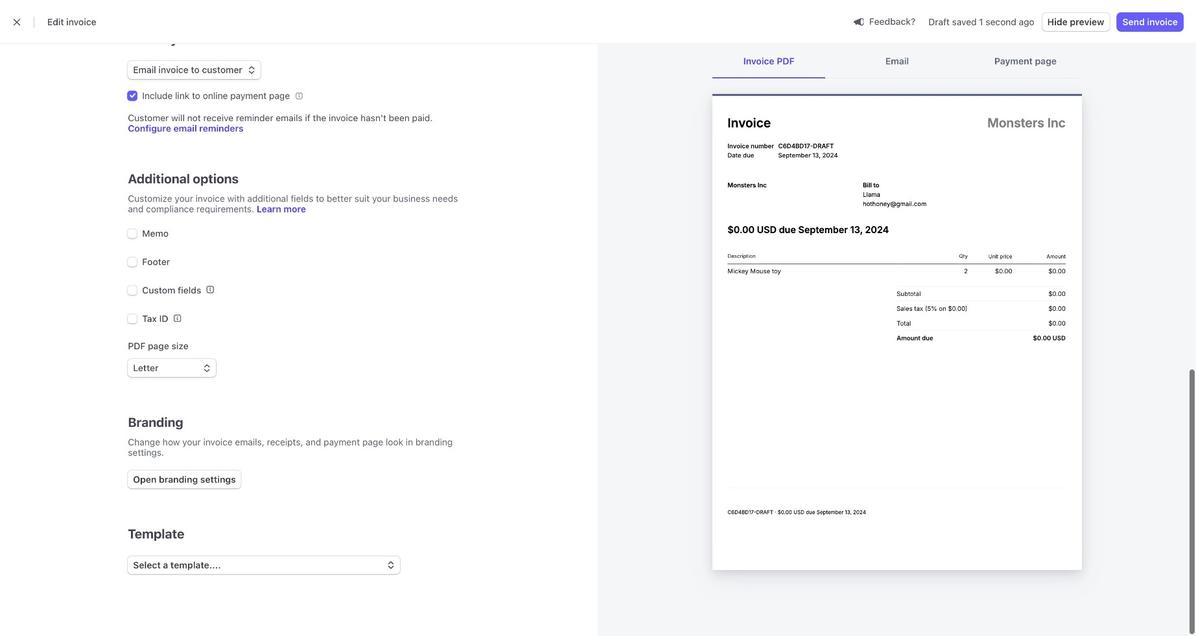 Task type: vqa. For each thing, say whether or not it's contained in the screenshot.
Try Out A Sample App
no



Task type: locate. For each thing, give the bounding box(es) containing it.
svg image
[[203, 365, 211, 373]]

tab list
[[713, 44, 1083, 78]]

svg image
[[248, 66, 255, 74]]



